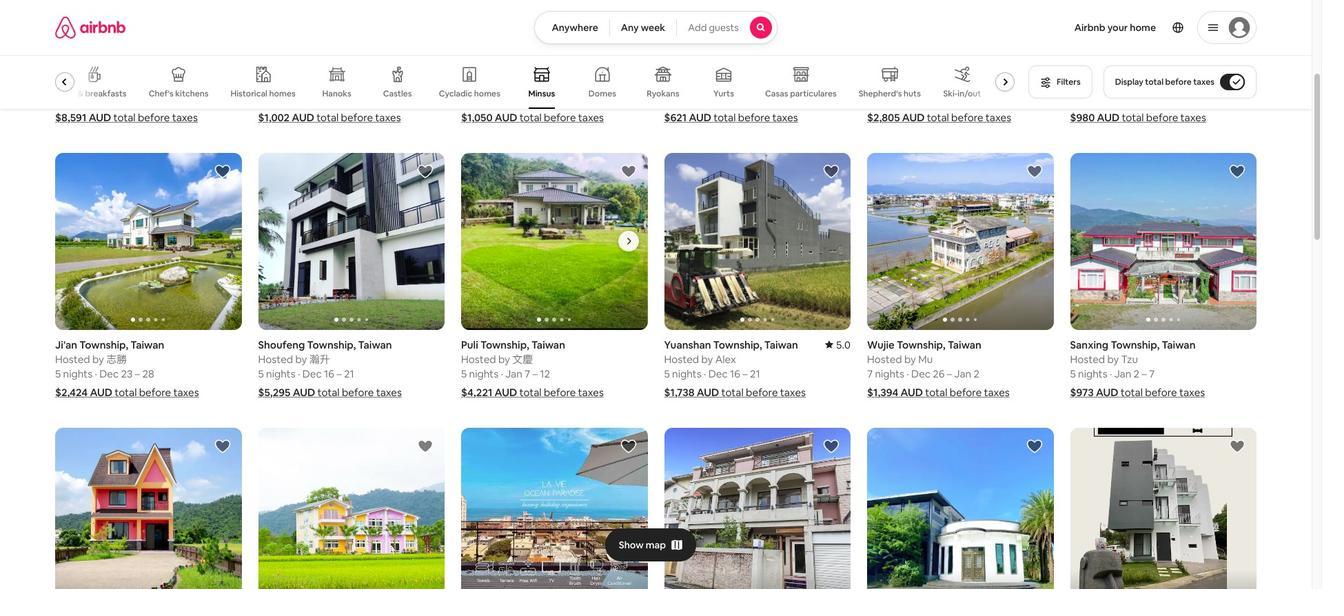 Task type: locate. For each thing, give the bounding box(es) containing it.
nights inside 'shoufeng township, taiwan hosted by 瀚升 5 nights · dec 16 – 21 $5,295 aud total before taxes'
[[266, 368, 296, 381]]

hosted inside dongshan township, taiwan hosted by 思辰 5 nights · jul 2 – 7 $8,591 aud total before taxes
[[55, 78, 90, 91]]

none search field containing anywhere
[[535, 11, 778, 44]]

total down 23
[[115, 386, 137, 399]]

hosted down shoufeng
[[258, 353, 293, 366]]

before inside the dongshan township, taiwan hosted by 桔的堡親子城堡民宿 5 nights · feb 15 – 20 $1,002 aud total before taxes
[[341, 111, 373, 124]]

by inside "wujie township, taiwan hosted by 姿華 5 nights · dec 24 – 29 $2,805 aud total before taxes"
[[905, 78, 917, 91]]

dec inside 'shoufeng township, taiwan hosted by 瀚升 5 nights · dec 16 – 21 $5,295 aud total before taxes'
[[303, 368, 322, 381]]

township, inside the puli township, taiwan hosted by 文慶 5 nights · jan 7 – 12 $4,221 aud total before taxes
[[481, 339, 530, 352]]

township, inside the dongshan township, taiwan hosted by 桔的堡親子城堡民宿 5 nights · feb 15 – 20 $1,002 aud total before taxes
[[310, 63, 359, 77]]

township, up the '瀚升'
[[307, 339, 356, 352]]

before inside yuanshan township, taiwan hosted by alex 5 nights · dec 16 – 21 $1,738 aud total before taxes
[[746, 386, 778, 399]]

hosted for shoufeng township, taiwan hosted by 瀚升 5 nights · dec 16 – 21 $5,295 aud total before taxes
[[258, 353, 293, 366]]

nights up $1,738 aud
[[672, 368, 702, 381]]

total down the '瀚升'
[[318, 386, 340, 399]]

· for ji'an township, taiwan hosted by 志勝 5 nights · dec 23 – 28 $2,424 aud total before taxes
[[95, 368, 97, 381]]

28
[[142, 368, 154, 381]]

1 21 from the left
[[344, 368, 354, 381]]

township, up the 秀蘭
[[693, 63, 742, 77]]

0 horizontal spatial 20
[[342, 92, 354, 106]]

– inside the dongshan township, taiwan hosted by 桔的堡親子城堡民宿 5 nights · feb 15 – 20 $1,002 aud total before taxes
[[335, 92, 340, 106]]

before for yuanshan township, taiwan hosted by alex 5 nights · dec 16 – 21 $1,738 aud total before taxes
[[746, 386, 778, 399]]

township, for 桔的堡親子城堡民宿
[[310, 63, 359, 77]]

before inside sanxing township, taiwan hosted by tzu 5 nights · jan 2 – 7 $973 aud total before taxes
[[1146, 386, 1178, 399]]

by left "tzu"
[[1108, 353, 1120, 366]]

2 16 from the left
[[730, 368, 741, 381]]

hosted inside the dongshan township, taiwan hosted by 桔的堡親子城堡民宿 5 nights · feb 15 – 20 $1,002 aud total before taxes
[[258, 78, 293, 91]]

5 for wujie township, taiwan hosted by 姿華 5 nights · dec 24 – 29 $2,805 aud total before taxes
[[868, 92, 873, 106]]

by inside ren'ai township, taiwan hosted by margaret 瑪格麗特 5 nights · jan 8 – 13 $1,050 aud total before taxes
[[499, 78, 510, 91]]

15 down the 秀蘭
[[728, 92, 738, 106]]

by inside "wujie township, taiwan hosted by mu 7 nights · dec 26 – jan 2 $1,394 aud total before taxes"
[[905, 353, 917, 366]]

hosted down ren'ai
[[461, 78, 496, 91]]

5 up the $1,002 aud
[[258, 92, 264, 106]]

1 horizontal spatial dongshan
[[258, 63, 308, 77]]

homes up the $1,002 aud
[[269, 88, 296, 99]]

group
[[55, 55, 1021, 109], [55, 153, 242, 330], [258, 153, 445, 330], [461, 153, 648, 330], [665, 153, 851, 330], [868, 153, 1054, 330], [1071, 153, 1257, 330], [55, 428, 242, 590], [258, 428, 445, 590], [461, 428, 648, 590], [665, 428, 851, 590], [868, 428, 1054, 590], [1071, 428, 1257, 590]]

total inside "wujie township, taiwan hosted by 姿華 5 nights · dec 24 – 29 $2,805 aud total before taxes"
[[927, 111, 950, 124]]

in/out
[[958, 88, 982, 99]]

5 for yuanshan township, taiwan hosted by alex 5 nights · dec 16 – 21 $1,738 aud total before taxes
[[665, 368, 670, 381]]

by left the '瀚升'
[[295, 353, 307, 366]]

township, inside "wujie township, taiwan hosted by 姿華 5 nights · dec 24 – 29 $2,805 aud total before taxes"
[[897, 63, 946, 77]]

township, up alex
[[714, 339, 763, 352]]

total down jan 15 – 20
[[714, 111, 736, 124]]

by left the 姿華
[[905, 78, 917, 91]]

add to wishlist: caotun township, taiwan image
[[1230, 439, 1246, 455]]

group containing historical homes
[[55, 55, 1021, 109]]

by for alex
[[702, 353, 713, 366]]

hosted up 5 nights
[[665, 78, 699, 91]]

ji'an
[[55, 339, 77, 352]]

ren'ai
[[461, 63, 490, 77]]

add
[[688, 21, 707, 34]]

1 horizontal spatial homes
[[474, 88, 501, 99]]

margaret
[[513, 78, 556, 91]]

16 for alex
[[730, 368, 741, 381]]

· inside 'shoufeng township, taiwan hosted by 瀚升 5 nights · dec 16 – 21 $5,295 aud total before taxes'
[[298, 368, 300, 381]]

· up $4,221 aud
[[501, 368, 503, 381]]

nights up $973 aud
[[1079, 368, 1108, 381]]

– for sanxing township, taiwan hosted by tzu 5 nights · jan 2 – 7 $973 aud total before taxes
[[1142, 368, 1148, 381]]

homes for historical homes
[[269, 88, 296, 99]]

dec down alex
[[709, 368, 728, 381]]

1 horizontal spatial 21
[[750, 368, 760, 381]]

anywhere
[[552, 21, 599, 34]]

by for 康（kang）
[[1108, 78, 1120, 91]]

– inside ji'an township, taiwan hosted by 志勝 5 nights · dec 23 – 28 $2,424 aud total before taxes
[[135, 368, 140, 381]]

hosted for yuanshan township, taiwan hosted by alex 5 nights · dec 16 – 21 $1,738 aud total before taxes
[[665, 353, 699, 366]]

xiulin township, taiwan hosted by 秀蘭
[[665, 63, 778, 91]]

nights for wujie township, taiwan hosted by 姿華 5 nights · dec 24 – 29 $2,805 aud total before taxes
[[876, 92, 905, 106]]

dec for 志勝
[[99, 368, 119, 381]]

by for 瀚升
[[295, 353, 307, 366]]

· inside "wujie township, taiwan hosted by mu 7 nights · dec 26 – jan 2 $1,394 aud total before taxes"
[[907, 368, 910, 381]]

nights up $5,295 aud
[[266, 368, 296, 381]]

23
[[121, 368, 133, 381]]

by left margaret
[[499, 78, 510, 91]]

0 horizontal spatial 21
[[344, 368, 354, 381]]

township, inside ren'ai township, taiwan hosted by margaret 瑪格麗特 5 nights · jan 8 – 13 $1,050 aud total before taxes
[[492, 63, 541, 77]]

township, for 姿華
[[897, 63, 946, 77]]

· left feb
[[298, 92, 300, 106]]

by
[[92, 78, 104, 91], [295, 78, 307, 91], [499, 78, 510, 91], [702, 78, 713, 91], [905, 78, 917, 91], [1108, 78, 1120, 91], [92, 353, 104, 366], [295, 353, 307, 366], [499, 353, 510, 366], [702, 353, 713, 366], [905, 353, 917, 366], [1108, 353, 1120, 366]]

5 for shoufeng township, taiwan hosted by 瀚升 5 nights · dec 16 – 21 $5,295 aud total before taxes
[[258, 368, 264, 381]]

1 20 from the left
[[342, 92, 354, 106]]

$2,805 aud
[[868, 111, 925, 124]]

taxes inside 'shoufeng township, taiwan hosted by 瀚升 5 nights · dec 16 – 21 $5,295 aud total before taxes'
[[376, 386, 402, 399]]

2 20 from the left
[[748, 92, 760, 106]]

· up $1,394 aud
[[907, 368, 910, 381]]

志勝
[[106, 353, 127, 366]]

township, for alex
[[714, 339, 763, 352]]

by left the 秀蘭
[[702, 78, 713, 91]]

5 inside 'shoufeng township, taiwan hosted by 瀚升 5 nights · dec 16 – 21 $5,295 aud total before taxes'
[[258, 368, 264, 381]]

5 inside yuanshan township, taiwan hosted by alex 5 nights · dec 16 – 21 $1,738 aud total before taxes
[[665, 368, 670, 381]]

by for 桔的堡親子城堡民宿
[[295, 78, 307, 91]]

None search field
[[535, 11, 778, 44]]

by left mu
[[905, 353, 917, 366]]

taxes inside "wujie township, taiwan hosted by mu 7 nights · dec 26 – jan 2 $1,394 aud total before taxes"
[[985, 386, 1010, 399]]

total for wujie township, taiwan hosted by 姿華 5 nights · dec 24 – 29 $2,805 aud total before taxes
[[927, 111, 950, 124]]

township, up the hanoks
[[310, 63, 359, 77]]

township, up mu
[[897, 339, 946, 352]]

shepherd's
[[859, 88, 902, 99]]

taiwan for mu
[[948, 339, 982, 352]]

taxes inside fuxing district, taiwan hosted by 康（kang） 5 nights · dec 17 – 22 $980 aud total before taxes
[[1181, 111, 1207, 124]]

nights for fuxing district, taiwan hosted by 康（kang） 5 nights · dec 17 – 22 $980 aud total before taxes
[[1079, 92, 1108, 106]]

· inside fuxing district, taiwan hosted by 康（kang） 5 nights · dec 17 – 22 $980 aud total before taxes
[[1110, 92, 1113, 106]]

dec for 姿華
[[912, 92, 931, 106]]

2 right 26
[[974, 368, 980, 381]]

chef's
[[149, 88, 174, 99]]

– inside 'shoufeng township, taiwan hosted by 瀚升 5 nights · dec 16 – 21 $5,295 aud total before taxes'
[[337, 368, 342, 381]]

taiwan inside ji'an township, taiwan hosted by 志勝 5 nights · dec 23 – 28 $2,424 aud total before taxes
[[131, 339, 164, 352]]

hosted inside ji'an township, taiwan hosted by 志勝 5 nights · dec 23 – 28 $2,424 aud total before taxes
[[55, 353, 90, 366]]

taiwan inside 'shoufeng township, taiwan hosted by 瀚升 5 nights · dec 16 – 21 $5,295 aud total before taxes'
[[358, 339, 392, 352]]

· up $2,424 aud
[[95, 368, 97, 381]]

total for ji'an township, taiwan hosted by 志勝 5 nights · dec 23 – 28 $2,424 aud total before taxes
[[115, 386, 137, 399]]

5 inside sanxing township, taiwan hosted by tzu 5 nights · jan 2 – 7 $973 aud total before taxes
[[1071, 368, 1076, 381]]

– inside the puli township, taiwan hosted by 文慶 5 nights · jan 7 – 12 $4,221 aud total before taxes
[[533, 368, 538, 381]]

5 for puli township, taiwan hosted by 文慶 5 nights · jan 7 – 12 $4,221 aud total before taxes
[[461, 368, 467, 381]]

by inside xiulin township, taiwan hosted by 秀蘭
[[702, 78, 713, 91]]

nights up $2,424 aud
[[63, 368, 92, 381]]

dongshan inside dongshan township, taiwan hosted by 思辰 5 nights · jul 2 – 7 $8,591 aud total before taxes
[[55, 63, 105, 77]]

dec down the '瀚升'
[[303, 368, 322, 381]]

dongshan up historical homes
[[258, 63, 308, 77]]

taiwan for tzu
[[1162, 339, 1196, 352]]

dec left 17
[[1115, 92, 1134, 106]]

taxes for puli township, taiwan hosted by 文慶 5 nights · jan 7 – 12 $4,221 aud total before taxes
[[578, 386, 604, 399]]

1 16 from the left
[[324, 368, 334, 381]]

taiwan for margaret
[[543, 63, 577, 77]]

hosted down the ji'an
[[55, 353, 90, 366]]

township, for margaret
[[492, 63, 541, 77]]

hosted inside 'shoufeng township, taiwan hosted by 瀚升 5 nights · dec 16 – 21 $5,295 aud total before taxes'
[[258, 353, 293, 366]]

before inside "wujie township, taiwan hosted by 姿華 5 nights · dec 24 – 29 $2,805 aud total before taxes"
[[952, 111, 984, 124]]

taiwan inside sanxing township, taiwan hosted by tzu 5 nights · jan 2 – 7 $973 aud total before taxes
[[1162, 339, 1196, 352]]

taiwan for 姿華
[[948, 63, 982, 77]]

jul
[[99, 92, 113, 106]]

total down 12
[[520, 386, 542, 399]]

taiwan inside "wujie township, taiwan hosted by mu 7 nights · dec 26 – jan 2 $1,394 aud total before taxes"
[[948, 339, 982, 352]]

total down breakfasts
[[113, 111, 136, 124]]

dongshan up &
[[55, 63, 105, 77]]

1 horizontal spatial 15
[[728, 92, 738, 106]]

16 inside 'shoufeng township, taiwan hosted by 瀚升 5 nights · dec 16 – 21 $5,295 aud total before taxes'
[[324, 368, 334, 381]]

hosted inside fuxing district, taiwan hosted by 康（kang） 5 nights · dec 17 – 22 $980 aud total before taxes
[[1071, 78, 1106, 91]]

filters button
[[1029, 66, 1093, 99]]

taxes inside "wujie township, taiwan hosted by 姿華 5 nights · dec 24 – 29 $2,805 aud total before taxes"
[[986, 111, 1012, 124]]

17
[[1137, 92, 1146, 106]]

– for yuanshan township, taiwan hosted by alex 5 nights · dec 16 – 21 $1,738 aud total before taxes
[[743, 368, 748, 381]]

dec down the 姿華
[[912, 92, 931, 106]]

– inside sanxing township, taiwan hosted by tzu 5 nights · jan 2 – 7 $973 aud total before taxes
[[1142, 368, 1148, 381]]

township, up the 姿華
[[897, 63, 946, 77]]

bed
[[61, 88, 76, 99]]

tzu
[[1122, 353, 1139, 366]]

· for fuxing district, taiwan hosted by 康（kang） 5 nights · dec 17 – 22 $980 aud total before taxes
[[1110, 92, 1113, 106]]

– inside dongshan township, taiwan hosted by 思辰 5 nights · jul 2 – 7 $8,591 aud total before taxes
[[123, 92, 129, 106]]

nights inside the dongshan township, taiwan hosted by 桔的堡親子城堡民宿 5 nights · feb 15 – 20 $1,002 aud total before taxes
[[266, 92, 296, 106]]

nights for sanxing township, taiwan hosted by tzu 5 nights · jan 2 – 7 $973 aud total before taxes
[[1079, 368, 1108, 381]]

1 15 from the left
[[322, 92, 332, 106]]

· up $1,050 aud
[[501, 92, 503, 106]]

hosted left huts
[[868, 78, 903, 91]]

·
[[95, 92, 97, 106], [298, 92, 300, 106], [501, 92, 503, 106], [907, 92, 910, 106], [1110, 92, 1113, 106], [95, 368, 97, 381], [298, 368, 300, 381], [501, 368, 503, 381], [704, 368, 707, 381], [907, 368, 910, 381], [1110, 368, 1113, 381]]

0 horizontal spatial 16
[[324, 368, 334, 381]]

20 down 桔的堡親子城堡民宿
[[342, 92, 354, 106]]

hosted down puli
[[461, 353, 496, 366]]

add to wishlist: puli township, taiwan image
[[620, 163, 637, 180]]

2 inside dongshan township, taiwan hosted by 思辰 5 nights · jul 2 – 7 $8,591 aud total before taxes
[[115, 92, 121, 106]]

by for 思辰
[[92, 78, 104, 91]]

jan right 26
[[955, 368, 972, 381]]

by inside yuanshan township, taiwan hosted by alex 5 nights · dec 16 – 21 $1,738 aud total before taxes
[[702, 353, 713, 366]]

2 right 'jul'
[[115, 92, 121, 106]]

jan down "tzu"
[[1115, 368, 1132, 381]]

nights up $1,394 aud
[[876, 368, 905, 381]]

nights up $8,591 aud
[[63, 92, 92, 106]]

2 wujie from the top
[[868, 339, 895, 352]]

hosted down sanxing
[[1071, 353, 1106, 366]]

16 down alex
[[730, 368, 741, 381]]

your
[[1108, 21, 1129, 34]]

kitchens
[[175, 88, 209, 99]]

taxes for dongshan township, taiwan hosted by 桔的堡親子城堡民宿 5 nights · feb 15 – 20 $1,002 aud total before taxes
[[375, 111, 401, 124]]

· inside ren'ai township, taiwan hosted by margaret 瑪格麗特 5 nights · jan 8 – 13 $1,050 aud total before taxes
[[501, 92, 503, 106]]

nights inside "wujie township, taiwan hosted by 姿華 5 nights · dec 24 – 29 $2,805 aud total before taxes"
[[876, 92, 905, 106]]

dongshan
[[55, 63, 105, 77], [258, 63, 308, 77]]

wujie
[[868, 63, 895, 77], [868, 339, 895, 352]]

· up '$2,805 aud' on the top of page
[[907, 92, 910, 106]]

hosted inside "wujie township, taiwan hosted by 姿華 5 nights · dec 24 – 29 $2,805 aud total before taxes"
[[868, 78, 903, 91]]

nights inside sanxing township, taiwan hosted by tzu 5 nights · jan 2 – 7 $973 aud total before taxes
[[1079, 368, 1108, 381]]

sanxing township, taiwan hosted by tzu 5 nights · jan 2 – 7 $973 aud total before taxes
[[1071, 339, 1206, 399]]

· for wujie township, taiwan hosted by mu 7 nights · dec 26 – jan 2 $1,394 aud total before taxes
[[907, 368, 910, 381]]

total down "tzu"
[[1121, 386, 1143, 399]]

by left 志勝
[[92, 353, 104, 366]]

by inside the dongshan township, taiwan hosted by 桔的堡親子城堡民宿 5 nights · feb 15 – 20 $1,002 aud total before taxes
[[295, 78, 307, 91]]

taxes for shoufeng township, taiwan hosted by 瀚升 5 nights · dec 16 – 21 $5,295 aud total before taxes
[[376, 386, 402, 399]]

nights up $980 aud
[[1079, 92, 1108, 106]]

hosted for dongshan township, taiwan hosted by 桔的堡親子城堡民宿 5 nights · feb 15 – 20 $1,002 aud total before taxes
[[258, 78, 293, 91]]

5 inside the dongshan township, taiwan hosted by 桔的堡親子城堡民宿 5 nights · feb 15 – 20 $1,002 aud total before taxes
[[258, 92, 264, 106]]

by inside fuxing district, taiwan hosted by 康（kang） 5 nights · dec 17 – 22 $980 aud total before taxes
[[1108, 78, 1120, 91]]

dec inside "wujie township, taiwan hosted by 姿華 5 nights · dec 24 – 29 $2,805 aud total before taxes"
[[912, 92, 931, 106]]

yurts
[[714, 88, 734, 99]]

jan inside ren'ai township, taiwan hosted by margaret 瑪格麗特 5 nights · jan 8 – 13 $1,050 aud total before taxes
[[506, 92, 523, 106]]

5 down the ji'an
[[55, 368, 61, 381]]

2 inside sanxing township, taiwan hosted by tzu 5 nights · jan 2 – 7 $973 aud total before taxes
[[1134, 368, 1140, 381]]

township, for 瀚升
[[307, 339, 356, 352]]

hosted for ren'ai township, taiwan hosted by margaret 瑪格麗特 5 nights · jan 8 – 13 $1,050 aud total before taxes
[[461, 78, 496, 91]]

by inside the puli township, taiwan hosted by 文慶 5 nights · jan 7 – 12 $4,221 aud total before taxes
[[499, 353, 510, 366]]

5 up $973 aud
[[1071, 368, 1076, 381]]

by for 志勝
[[92, 353, 104, 366]]

taiwan inside xiulin township, taiwan hosted by 秀蘭
[[744, 63, 778, 77]]

dec inside "wujie township, taiwan hosted by mu 7 nights · dec 26 – jan 2 $1,394 aud total before taxes"
[[912, 368, 931, 381]]

· inside dongshan township, taiwan hosted by 思辰 5 nights · jul 2 – 7 $8,591 aud total before taxes
[[95, 92, 97, 106]]

puli
[[461, 339, 478, 352]]

jan
[[506, 92, 523, 106], [709, 92, 726, 106], [506, 368, 523, 381], [955, 368, 972, 381], [1115, 368, 1132, 381]]

1 horizontal spatial 20
[[748, 92, 760, 106]]

29
[[955, 92, 967, 106]]

wujie inside "wujie township, taiwan hosted by mu 7 nights · dec 26 – jan 2 $1,394 aud total before taxes"
[[868, 339, 895, 352]]

before for fuxing district, taiwan hosted by 康（kang） 5 nights · dec 17 – 22 $980 aud total before taxes
[[1147, 111, 1179, 124]]

township, up margaret
[[492, 63, 541, 77]]

思辰
[[106, 78, 127, 91]]

7 inside sanxing township, taiwan hosted by tzu 5 nights · jan 2 – 7 $973 aud total before taxes
[[1150, 368, 1155, 381]]

4.86
[[1033, 63, 1054, 77]]

hosted up $8,591 aud
[[55, 78, 90, 91]]

1 horizontal spatial 16
[[730, 368, 741, 381]]

– for dongshan township, taiwan hosted by 思辰 5 nights · jul 2 – 7 $8,591 aud total before taxes
[[123, 92, 129, 106]]

by down district,
[[1108, 78, 1120, 91]]

· left 'jul'
[[95, 92, 97, 106]]

taiwan for 文慶
[[532, 339, 566, 352]]

0 horizontal spatial 15
[[322, 92, 332, 106]]

total down '24'
[[927, 111, 950, 124]]

2 dongshan from the left
[[258, 63, 308, 77]]

by for 姿華
[[905, 78, 917, 91]]

huts
[[904, 88, 921, 99]]

township, inside sanxing township, taiwan hosted by tzu 5 nights · jan 2 – 7 $973 aud total before taxes
[[1111, 339, 1160, 352]]

ski-
[[944, 88, 958, 99]]

hosted inside "wujie township, taiwan hosted by mu 7 nights · dec 26 – jan 2 $1,394 aud total before taxes"
[[868, 353, 903, 366]]

15 right feb
[[322, 92, 332, 106]]

– inside ren'ai township, taiwan hosted by margaret 瑪格麗特 5 nights · jan 8 – 13 $1,050 aud total before taxes
[[533, 92, 538, 106]]

26
[[933, 368, 945, 381]]

0 horizontal spatial 2
[[115, 92, 121, 106]]

homes for cycladic homes
[[474, 88, 501, 99]]

2 horizontal spatial 2
[[1134, 368, 1140, 381]]

taiwan for alex
[[765, 339, 799, 352]]

homes up $1,050 aud
[[474, 88, 501, 99]]

5 down filters
[[1071, 92, 1076, 106]]

2
[[115, 92, 121, 106], [974, 368, 980, 381], [1134, 368, 1140, 381]]

16 down the '瀚升'
[[324, 368, 334, 381]]

nights for shoufeng township, taiwan hosted by 瀚升 5 nights · dec 16 – 21 $5,295 aud total before taxes
[[266, 368, 296, 381]]

$2,424 aud
[[55, 386, 112, 399]]

wujie right 5.0
[[868, 339, 895, 352]]

total down 17
[[1122, 111, 1145, 124]]

hosted inside sanxing township, taiwan hosted by tzu 5 nights · jan 2 – 7 $973 aud total before taxes
[[1071, 353, 1106, 366]]

hosted down the fuxing
[[1071, 78, 1106, 91]]

taxes inside yuanshan township, taiwan hosted by alex 5 nights · dec 16 – 21 $1,738 aud total before taxes
[[781, 386, 806, 399]]

21 for 瀚升
[[344, 368, 354, 381]]

$973 aud
[[1071, 386, 1119, 399]]

2 21 from the left
[[750, 368, 760, 381]]

hosted inside xiulin township, taiwan hosted by 秀蘭
[[665, 78, 699, 91]]

21 inside 'shoufeng township, taiwan hosted by 瀚升 5 nights · dec 16 – 21 $5,295 aud total before taxes'
[[344, 368, 354, 381]]

total down feb
[[317, 111, 339, 124]]

township, up 文慶
[[481, 339, 530, 352]]

hosted up the $1,002 aud
[[258, 78, 293, 91]]

16 inside yuanshan township, taiwan hosted by alex 5 nights · dec 16 – 21 $1,738 aud total before taxes
[[730, 368, 741, 381]]

dongshan township, taiwan hosted by 桔的堡親子城堡民宿 5 nights · feb 15 – 20 $1,002 aud total before taxes
[[258, 63, 403, 124]]

· up $980 aud
[[1110, 92, 1113, 106]]

add to wishlist: wujie township, taiwan image
[[1027, 163, 1043, 180]]

nights
[[63, 92, 92, 106], [266, 92, 296, 106], [469, 92, 499, 106], [672, 92, 702, 106], [876, 92, 905, 106], [1079, 92, 1108, 106], [63, 368, 92, 381], [266, 368, 296, 381], [469, 368, 499, 381], [672, 368, 702, 381], [876, 368, 905, 381], [1079, 368, 1108, 381]]

bed & breakfasts
[[61, 88, 127, 99]]

0 vertical spatial wujie
[[868, 63, 895, 77]]

nights for yuanshan township, taiwan hosted by alex 5 nights · dec 16 – 21 $1,738 aud total before taxes
[[672, 368, 702, 381]]

wujie inside "wujie township, taiwan hosted by 姿華 5 nights · dec 24 – 29 $2,805 aud total before taxes"
[[868, 63, 895, 77]]

total inside the puli township, taiwan hosted by 文慶 5 nights · jan 7 – 12 $4,221 aud total before taxes
[[520, 386, 542, 399]]

taxes inside dongshan township, taiwan hosted by 思辰 5 nights · jul 2 – 7 $8,591 aud total before taxes
[[172, 111, 198, 124]]

dec inside ji'an township, taiwan hosted by 志勝 5 nights · dec 23 – 28 $2,424 aud total before taxes
[[99, 368, 119, 381]]

$5,295 aud
[[258, 386, 315, 399]]

2 15 from the left
[[728, 92, 738, 106]]

12
[[540, 368, 550, 381]]

dec down 志勝
[[99, 368, 119, 381]]

5 down ren'ai
[[461, 92, 467, 106]]

13
[[541, 92, 551, 106]]

by up feb
[[295, 78, 307, 91]]

5 left &
[[55, 92, 61, 106]]

by for 文慶
[[499, 353, 510, 366]]

5 inside "wujie township, taiwan hosted by 姿華 5 nights · dec 24 – 29 $2,805 aud total before taxes"
[[868, 92, 873, 106]]

filters
[[1057, 77, 1081, 88]]

shepherd's huts
[[859, 88, 921, 99]]

hosted up $1,394 aud
[[868, 353, 903, 366]]

yuanshan
[[665, 339, 712, 352]]

total
[[1146, 77, 1164, 88], [113, 111, 136, 124], [317, 111, 339, 124], [520, 111, 542, 124], [714, 111, 736, 124], [927, 111, 950, 124], [1122, 111, 1145, 124], [115, 386, 137, 399], [318, 386, 340, 399], [520, 386, 542, 399], [722, 386, 744, 399], [926, 386, 948, 399], [1121, 386, 1143, 399]]

by for 秀蘭
[[702, 78, 713, 91]]

· inside "wujie township, taiwan hosted by 姿華 5 nights · dec 24 – 29 $2,805 aud total before taxes"
[[907, 92, 910, 106]]

$8,591 aud
[[55, 111, 111, 124]]

before
[[1166, 77, 1192, 88], [138, 111, 170, 124], [341, 111, 373, 124], [544, 111, 576, 124], [739, 111, 771, 124], [952, 111, 984, 124], [1147, 111, 1179, 124], [139, 386, 171, 399], [342, 386, 374, 399], [544, 386, 576, 399], [746, 386, 778, 399], [950, 386, 982, 399], [1146, 386, 1178, 399]]

nights for dongshan township, taiwan hosted by 思辰 5 nights · jul 2 – 7 $8,591 aud total before taxes
[[63, 92, 92, 106]]

1 horizontal spatial 2
[[974, 368, 980, 381]]

– inside fuxing district, taiwan hosted by 康（kang） 5 nights · dec 17 – 22 $980 aud total before taxes
[[1149, 92, 1154, 106]]

show
[[619, 539, 644, 552]]

5 inside the puli township, taiwan hosted by 文慶 5 nights · jan 7 – 12 $4,221 aud total before taxes
[[461, 368, 467, 381]]

dec for mu
[[912, 368, 931, 381]]

nights up $1,050 aud
[[469, 92, 499, 106]]

before for puli township, taiwan hosted by 文慶 5 nights · jan 7 – 12 $4,221 aud total before taxes
[[544, 386, 576, 399]]

1 wujie from the top
[[868, 63, 895, 77]]

7 inside "wujie township, taiwan hosted by mu 7 nights · dec 26 – jan 2 $1,394 aud total before taxes"
[[868, 368, 873, 381]]

add to wishlist: hualien city, taiwan image
[[824, 439, 840, 455]]

0 horizontal spatial homes
[[269, 88, 296, 99]]

wujie up shepherd's
[[868, 63, 895, 77]]

· inside the dongshan township, taiwan hosted by 桔的堡親子城堡民宿 5 nights · feb 15 – 20 $1,002 aud total before taxes
[[298, 92, 300, 106]]

2 down "tzu"
[[1134, 368, 1140, 381]]

康（kang）
[[1122, 78, 1177, 91]]

district,
[[1105, 63, 1144, 77]]

5 down puli
[[461, 368, 467, 381]]

before for shoufeng township, taiwan hosted by 瀚升 5 nights · dec 16 – 21 $5,295 aud total before taxes
[[342, 386, 374, 399]]

fuxing district, taiwan hosted by 康（kang） 5 nights · dec 17 – 22 $980 aud total before taxes
[[1071, 63, 1207, 124]]

2 inside "wujie township, taiwan hosted by mu 7 nights · dec 26 – jan 2 $1,394 aud total before taxes"
[[974, 368, 980, 381]]

$1,002 aud
[[258, 111, 314, 124]]

by up 'jul'
[[92, 78, 104, 91]]

1 vertical spatial wujie
[[868, 339, 895, 352]]

5
[[55, 92, 61, 106], [258, 92, 264, 106], [461, 92, 467, 106], [665, 92, 670, 106], [868, 92, 873, 106], [1071, 92, 1076, 106], [55, 368, 61, 381], [258, 368, 264, 381], [461, 368, 467, 381], [665, 368, 670, 381], [1071, 368, 1076, 381]]

township, inside ji'an township, taiwan hosted by 志勝 5 nights · dec 23 – 28 $2,424 aud total before taxes
[[80, 339, 128, 352]]

township, inside "wujie township, taiwan hosted by mu 7 nights · dec 26 – jan 2 $1,394 aud total before taxes"
[[897, 339, 946, 352]]

5 up $5,295 aud
[[258, 368, 264, 381]]

20 left casas
[[748, 92, 760, 106]]

taxes for fuxing district, taiwan hosted by 康（kang） 5 nights · dec 17 – 22 $980 aud total before taxes
[[1181, 111, 1207, 124]]

taiwan inside ren'ai township, taiwan hosted by margaret 瑪格麗特 5 nights · jan 8 – 13 $1,050 aud total before taxes
[[543, 63, 577, 77]]

· up $1,738 aud
[[704, 368, 707, 381]]

any week
[[621, 21, 666, 34]]

by inside ji'an township, taiwan hosted by 志勝 5 nights · dec 23 – 28 $2,424 aud total before taxes
[[92, 353, 104, 366]]

map
[[646, 539, 666, 552]]

20
[[342, 92, 354, 106], [748, 92, 760, 106]]

5.0 out of 5 average rating image
[[825, 339, 851, 352]]

nights up the $1,002 aud
[[266, 92, 296, 106]]

taxes inside ren'ai township, taiwan hosted by margaret 瑪格麗特 5 nights · jan 8 – 13 $1,050 aud total before taxes
[[579, 111, 604, 124]]

dec for 康（kang）
[[1115, 92, 1134, 106]]

21 for alex
[[750, 368, 760, 381]]

taxes inside the dongshan township, taiwan hosted by 桔的堡親子城堡民宿 5 nights · feb 15 – 20 $1,002 aud total before taxes
[[375, 111, 401, 124]]

total down alex
[[722, 386, 744, 399]]

township, for 文慶
[[481, 339, 530, 352]]

hosted for dongshan township, taiwan hosted by 思辰 5 nights · jul 2 – 7 $8,591 aud total before taxes
[[55, 78, 90, 91]]

8
[[525, 92, 531, 106]]

by inside dongshan township, taiwan hosted by 思辰 5 nights · jul 2 – 7 $8,591 aud total before taxes
[[92, 78, 104, 91]]

total inside fuxing district, taiwan hosted by 康（kang） 5 nights · dec 17 – 22 $980 aud total before taxes
[[1122, 111, 1145, 124]]

· up $5,295 aud
[[298, 368, 300, 381]]

taiwan
[[158, 63, 192, 77], [361, 63, 395, 77], [543, 63, 577, 77], [744, 63, 778, 77], [948, 63, 982, 77], [1146, 63, 1180, 77], [131, 339, 164, 352], [358, 339, 392, 352], [532, 339, 566, 352], [765, 339, 799, 352], [948, 339, 982, 352], [1162, 339, 1196, 352]]

township, inside 'shoufeng township, taiwan hosted by 瀚升 5 nights · dec 16 – 21 $5,295 aud total before taxes'
[[307, 339, 356, 352]]

total inside dongshan township, taiwan hosted by 思辰 5 nights · jul 2 – 7 $8,591 aud total before taxes
[[113, 111, 136, 124]]

by inside sanxing township, taiwan hosted by tzu 5 nights · jan 2 – 7 $973 aud total before taxes
[[1108, 353, 1120, 366]]

dec down mu
[[912, 368, 931, 381]]

total down 26
[[926, 386, 948, 399]]

taxes inside the puli township, taiwan hosted by 文慶 5 nights · jan 7 – 12 $4,221 aud total before taxes
[[578, 386, 604, 399]]

jan left 8
[[506, 92, 523, 106]]

nights inside "wujie township, taiwan hosted by mu 7 nights · dec 26 – jan 2 $1,394 aud total before taxes"
[[876, 368, 905, 381]]

chef's kitchens
[[149, 88, 209, 99]]

add to wishlist: yuanshan township, taiwan image
[[824, 163, 840, 180]]

township, for 秀蘭
[[693, 63, 742, 77]]

jan down 文慶
[[506, 368, 523, 381]]

5 up '$2,805 aud' on the top of page
[[868, 92, 873, 106]]

瑪格麗特
[[558, 78, 600, 91]]

1 dongshan from the left
[[55, 63, 105, 77]]

5 up $1,738 aud
[[665, 368, 670, 381]]

nights up $4,221 aud
[[469, 368, 499, 381]]

add guests
[[688, 21, 739, 34]]

township, up 思辰 in the left of the page
[[107, 63, 156, 77]]

2 for hosted by tzu
[[1134, 368, 1140, 381]]

total for shoufeng township, taiwan hosted by 瀚升 5 nights · dec 16 – 21 $5,295 aud total before taxes
[[318, 386, 340, 399]]

profile element
[[794, 0, 1257, 55]]

7 inside dongshan township, taiwan hosted by 思辰 5 nights · jul 2 – 7 $8,591 aud total before taxes
[[131, 92, 136, 106]]

0 horizontal spatial dongshan
[[55, 63, 105, 77]]

15
[[322, 92, 332, 106], [728, 92, 738, 106]]

hosted for puli township, taiwan hosted by 文慶 5 nights · jan 7 – 12 $4,221 aud total before taxes
[[461, 353, 496, 366]]



Task type: vqa. For each thing, say whether or not it's contained in the screenshot.
Privacy
no



Task type: describe. For each thing, give the bounding box(es) containing it.
alex
[[716, 353, 736, 366]]

taiwan for 秀蘭
[[744, 63, 778, 77]]

22
[[1156, 92, 1168, 106]]

xiulin
[[665, 63, 691, 77]]

casas
[[765, 88, 789, 99]]

瀚升
[[309, 353, 330, 366]]

· for dongshan township, taiwan hosted by 思辰 5 nights · jul 2 – 7 $8,591 aud total before taxes
[[95, 92, 97, 106]]

total up 22
[[1146, 77, 1164, 88]]

nights for puli township, taiwan hosted by 文慶 5 nights · jan 7 – 12 $4,221 aud total before taxes
[[469, 368, 499, 381]]

nights for ji'an township, taiwan hosted by 志勝 5 nights · dec 23 – 28 $2,424 aud total before taxes
[[63, 368, 92, 381]]

feb
[[303, 92, 320, 106]]

nights for wujie township, taiwan hosted by mu 7 nights · dec 26 – jan 2 $1,394 aud total before taxes
[[876, 368, 905, 381]]

add to wishlist: jiaoxi township, taiwan image
[[1027, 439, 1043, 455]]

total for sanxing township, taiwan hosted by tzu 5 nights · jan 2 – 7 $973 aud total before taxes
[[1121, 386, 1143, 399]]

桔的堡親子城堡民宿
[[309, 78, 403, 91]]

7 inside the puli township, taiwan hosted by 文慶 5 nights · jan 7 – 12 $4,221 aud total before taxes
[[525, 368, 530, 381]]

taxes for yuanshan township, taiwan hosted by alex 5 nights · dec 16 – 21 $1,738 aud total before taxes
[[781, 386, 806, 399]]

ren'ai township, taiwan hosted by margaret 瑪格麗特 5 nights · jan 8 – 13 $1,050 aud total before taxes
[[461, 63, 604, 124]]

5 for dongshan township, taiwan hosted by 思辰 5 nights · jul 2 – 7 $8,591 aud total before taxes
[[55, 92, 61, 106]]

16 for 瀚升
[[324, 368, 334, 381]]

breakfasts
[[85, 88, 127, 99]]

taiwan for 瀚升
[[358, 339, 392, 352]]

– for shoufeng township, taiwan hosted by 瀚升 5 nights · dec 16 – 21 $5,295 aud total before taxes
[[337, 368, 342, 381]]

airbnb your home link
[[1067, 13, 1165, 42]]

any
[[621, 21, 639, 34]]

add guests button
[[677, 11, 778, 44]]

· for puli township, taiwan hosted by 文慶 5 nights · jan 7 – 12 $4,221 aud total before taxes
[[501, 368, 503, 381]]

jan 15 – 20
[[709, 92, 760, 106]]

particulares
[[790, 88, 837, 99]]

home
[[1131, 21, 1157, 34]]

taxes for sanxing township, taiwan hosted by tzu 5 nights · jan 2 – 7 $973 aud total before taxes
[[1180, 386, 1206, 399]]

casas particulares
[[765, 88, 837, 99]]

anywhere button
[[535, 11, 610, 44]]

add to wishlist: shoufeng township, taiwan image
[[417, 163, 434, 180]]

5 inside ren'ai township, taiwan hosted by margaret 瑪格麗特 5 nights · jan 8 – 13 $1,050 aud total before taxes
[[461, 92, 467, 106]]

hosted for sanxing township, taiwan hosted by tzu 5 nights · jan 2 – 7 $973 aud total before taxes
[[1071, 353, 1106, 366]]

15 inside the dongshan township, taiwan hosted by 桔的堡親子城堡民宿 5 nights · feb 15 – 20 $1,002 aud total before taxes
[[322, 92, 332, 106]]

shoufeng township, taiwan hosted by 瀚升 5 nights · dec 16 – 21 $5,295 aud total before taxes
[[258, 339, 402, 399]]

before inside ren'ai township, taiwan hosted by margaret 瑪格麗特 5 nights · jan 8 – 13 $1,050 aud total before taxes
[[544, 111, 576, 124]]

township, for 思辰
[[107, 63, 156, 77]]

· for wujie township, taiwan hosted by 姿華 5 nights · dec 24 – 29 $2,805 aud total before taxes
[[907, 92, 910, 106]]

– for wujie township, taiwan hosted by mu 7 nights · dec 26 – jan 2 $1,394 aud total before taxes
[[948, 368, 953, 381]]

show map button
[[605, 529, 697, 562]]

5.0
[[836, 339, 851, 352]]

$621 aud total before taxes
[[665, 111, 799, 124]]

wujie township, taiwan hosted by mu 7 nights · dec 26 – jan 2 $1,394 aud total before taxes
[[868, 339, 1010, 399]]

jan inside "wujie township, taiwan hosted by mu 7 nights · dec 26 – jan 2 $1,394 aud total before taxes"
[[955, 368, 972, 381]]

taiwan for 康（kang）
[[1146, 63, 1180, 77]]

fuxing
[[1071, 63, 1103, 77]]

ryokans
[[647, 88, 680, 99]]

$621 aud
[[665, 111, 712, 124]]

nights inside ren'ai township, taiwan hosted by margaret 瑪格麗特 5 nights · jan 8 – 13 $1,050 aud total before taxes
[[469, 92, 499, 106]]

hanoks
[[322, 88, 352, 99]]

wujie for wujie township, taiwan hosted by mu 7 nights · dec 26 – jan 2 $1,394 aud total before taxes
[[868, 339, 895, 352]]

any week button
[[610, 11, 677, 44]]

taiwan for 桔的堡親子城堡民宿
[[361, 63, 395, 77]]

$1,050 aud
[[461, 111, 518, 124]]

total inside "wujie township, taiwan hosted by mu 7 nights · dec 26 – jan 2 $1,394 aud total before taxes"
[[926, 386, 948, 399]]

add to wishlist: sanxing township, taiwan image
[[1230, 163, 1246, 180]]

castles
[[383, 88, 412, 99]]

5 for ji'an township, taiwan hosted by 志勝 5 nights · dec 23 – 28 $2,424 aud total before taxes
[[55, 368, 61, 381]]

historical homes
[[231, 88, 296, 99]]

taiwan for 志勝
[[131, 339, 164, 352]]

24
[[933, 92, 945, 106]]

dongshan for dongshan township, taiwan hosted by 思辰 5 nights · jul 2 – 7 $8,591 aud total before taxes
[[55, 63, 105, 77]]

姿華
[[919, 78, 940, 91]]

by for margaret
[[499, 78, 510, 91]]

hosted for wujie township, taiwan hosted by mu 7 nights · dec 26 – jan 2 $1,394 aud total before taxes
[[868, 353, 903, 366]]

wujie for wujie township, taiwan hosted by 姿華 5 nights · dec 24 – 29 $2,805 aud total before taxes
[[868, 63, 895, 77]]

hosted for ji'an township, taiwan hosted by 志勝 5 nights · dec 23 – 28 $2,424 aud total before taxes
[[55, 353, 90, 366]]

hosted for xiulin township, taiwan hosted by 秀蘭
[[665, 78, 699, 91]]

add to wishlist: ji'an township, taiwan image
[[214, 163, 231, 180]]

– for wujie township, taiwan hosted by 姿華 5 nights · dec 24 – 29 $2,805 aud total before taxes
[[947, 92, 953, 106]]

dec for alex
[[709, 368, 728, 381]]

– for ji'an township, taiwan hosted by 志勝 5 nights · dec 23 – 28 $2,424 aud total before taxes
[[135, 368, 140, 381]]

before inside "wujie township, taiwan hosted by mu 7 nights · dec 26 – jan 2 $1,394 aud total before taxes"
[[950, 386, 982, 399]]

domes
[[589, 88, 617, 99]]

taxes for wujie township, taiwan hosted by 姿華 5 nights · dec 24 – 29 $2,805 aud total before taxes
[[986, 111, 1012, 124]]

week
[[641, 21, 666, 34]]

20 inside the dongshan township, taiwan hosted by 桔的堡親子城堡民宿 5 nights · feb 15 – 20 $1,002 aud total before taxes
[[342, 92, 354, 106]]

ski-in/out
[[944, 88, 982, 99]]

秀蘭
[[716, 78, 736, 91]]

sanxing
[[1071, 339, 1109, 352]]

cycladic
[[439, 88, 473, 99]]

total for dongshan township, taiwan hosted by 思辰 5 nights · jul 2 – 7 $8,591 aud total before taxes
[[113, 111, 136, 124]]

· for sanxing township, taiwan hosted by tzu 5 nights · jan 2 – 7 $973 aud total before taxes
[[1110, 368, 1113, 381]]

5 up $621 aud
[[665, 92, 670, 106]]

jan inside sanxing township, taiwan hosted by tzu 5 nights · jan 2 – 7 $973 aud total before taxes
[[1115, 368, 1132, 381]]

by for tzu
[[1108, 353, 1120, 366]]

by for mu
[[905, 353, 917, 366]]

add to wishlist: dongshan township, taiwan image
[[214, 439, 231, 455]]

dongshan for dongshan township, taiwan hosted by 桔的堡親子城堡民宿 5 nights · feb 15 – 20 $1,002 aud total before taxes
[[258, 63, 308, 77]]

guests
[[709, 21, 739, 34]]

wujie township, taiwan hosted by 姿華 5 nights · dec 24 – 29 $2,805 aud total before taxes
[[868, 63, 1012, 124]]

5 for dongshan township, taiwan hosted by 桔的堡親子城堡民宿 5 nights · feb 15 – 20 $1,002 aud total before taxes
[[258, 92, 264, 106]]

puli township, taiwan hosted by 文慶 5 nights · jan 7 – 12 $4,221 aud total before taxes
[[461, 339, 604, 399]]

4.86 out of 5 average rating image
[[1022, 63, 1054, 77]]

add to wishlist: dongshan township, taiwan image
[[417, 439, 434, 455]]

historical
[[231, 88, 268, 99]]

display
[[1116, 77, 1144, 88]]

show map
[[619, 539, 666, 552]]

dongshan township, taiwan hosted by 思辰 5 nights · jul 2 – 7 $8,591 aud total before taxes
[[55, 63, 198, 124]]

2 for hosted by 思辰
[[115, 92, 121, 106]]

mu
[[919, 353, 933, 366]]

minsus
[[529, 88, 555, 99]]

jan inside the puli township, taiwan hosted by 文慶 5 nights · jan 7 – 12 $4,221 aud total before taxes
[[506, 368, 523, 381]]

$1,738 aud
[[665, 386, 720, 399]]

before for ji'an township, taiwan hosted by 志勝 5 nights · dec 23 – 28 $2,424 aud total before taxes
[[139, 386, 171, 399]]

$1,394 aud
[[868, 386, 924, 399]]

total inside ren'ai township, taiwan hosted by margaret 瑪格麗特 5 nights · jan 8 – 13 $1,050 aud total before taxes
[[520, 111, 542, 124]]

ji'an township, taiwan hosted by 志勝 5 nights · dec 23 – 28 $2,424 aud total before taxes
[[55, 339, 199, 399]]

· for yuanshan township, taiwan hosted by alex 5 nights · dec 16 – 21 $1,738 aud total before taxes
[[704, 368, 707, 381]]

airbnb
[[1075, 21, 1106, 34]]

– for dongshan township, taiwan hosted by 桔的堡親子城堡民宿 5 nights · feb 15 – 20 $1,002 aud total before taxes
[[335, 92, 340, 106]]

total for puli township, taiwan hosted by 文慶 5 nights · jan 7 – 12 $4,221 aud total before taxes
[[520, 386, 542, 399]]

taiwan for 思辰
[[158, 63, 192, 77]]

&
[[78, 88, 83, 99]]

township, for 志勝
[[80, 339, 128, 352]]

$980 aud
[[1071, 111, 1120, 124]]

total for yuanshan township, taiwan hosted by alex 5 nights · dec 16 – 21 $1,738 aud total before taxes
[[722, 386, 744, 399]]

before for dongshan township, taiwan hosted by 桔的堡親子城堡民宿 5 nights · feb 15 – 20 $1,002 aud total before taxes
[[341, 111, 373, 124]]

taxes for dongshan township, taiwan hosted by 思辰 5 nights · jul 2 – 7 $8,591 aud total before taxes
[[172, 111, 198, 124]]

add to wishlist: toucheng township, taiwan image
[[620, 439, 637, 455]]

5 for fuxing district, taiwan hosted by 康（kang） 5 nights · dec 17 – 22 $980 aud total before taxes
[[1071, 92, 1076, 106]]

文慶
[[513, 353, 533, 366]]

– for fuxing district, taiwan hosted by 康（kang） 5 nights · dec 17 – 22 $980 aud total before taxes
[[1149, 92, 1154, 106]]

hosted for wujie township, taiwan hosted by 姿華 5 nights · dec 24 – 29 $2,805 aud total before taxes
[[868, 78, 903, 91]]

township, for tzu
[[1111, 339, 1160, 352]]

airbnb your home
[[1075, 21, 1157, 34]]

5 nights
[[665, 92, 702, 106]]

display total before taxes
[[1116, 77, 1215, 88]]

shoufeng
[[258, 339, 305, 352]]

nights up $621 aud
[[672, 92, 702, 106]]

yuanshan township, taiwan hosted by alex 5 nights · dec 16 – 21 $1,738 aud total before taxes
[[665, 339, 806, 399]]

total for dongshan township, taiwan hosted by 桔的堡親子城堡民宿 5 nights · feb 15 – 20 $1,002 aud total before taxes
[[317, 111, 339, 124]]

cycladic homes
[[439, 88, 501, 99]]

jan down the 秀蘭
[[709, 92, 726, 106]]

$4,221 aud
[[461, 386, 517, 399]]

before for wujie township, taiwan hosted by 姿華 5 nights · dec 24 – 29 $2,805 aud total before taxes
[[952, 111, 984, 124]]



